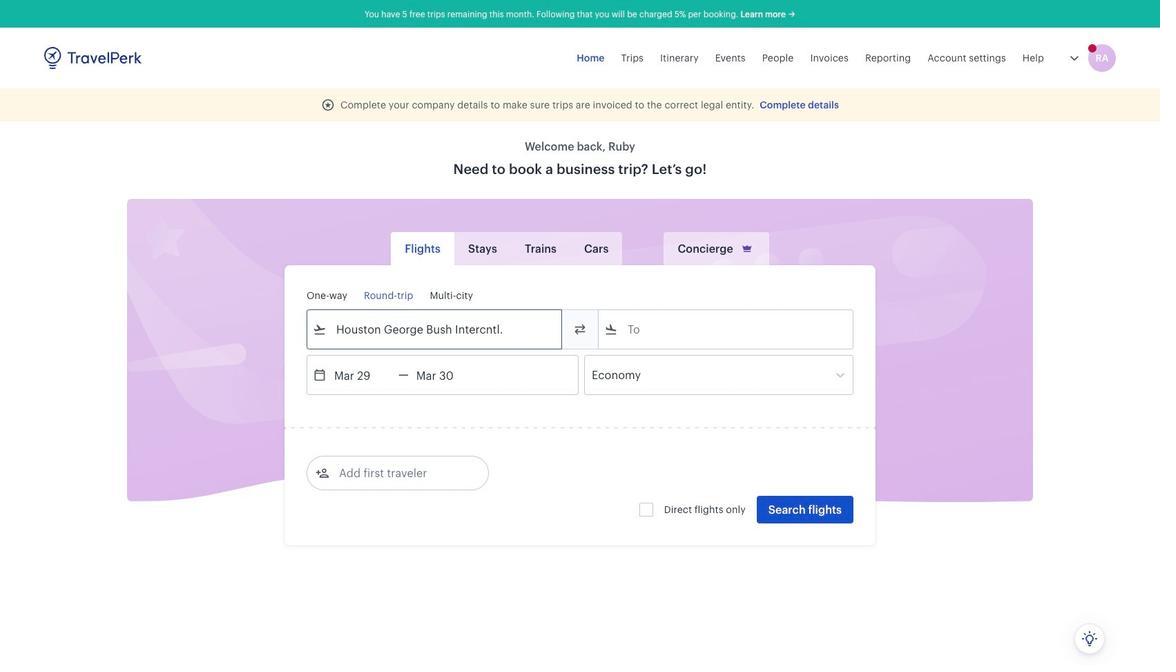 Task type: locate. For each thing, give the bounding box(es) containing it.
Add first traveler search field
[[330, 462, 473, 484]]

Depart text field
[[327, 356, 399, 395]]



Task type: describe. For each thing, give the bounding box(es) containing it.
From search field
[[327, 319, 544, 341]]

To search field
[[618, 319, 835, 341]]

Return text field
[[409, 356, 481, 395]]



